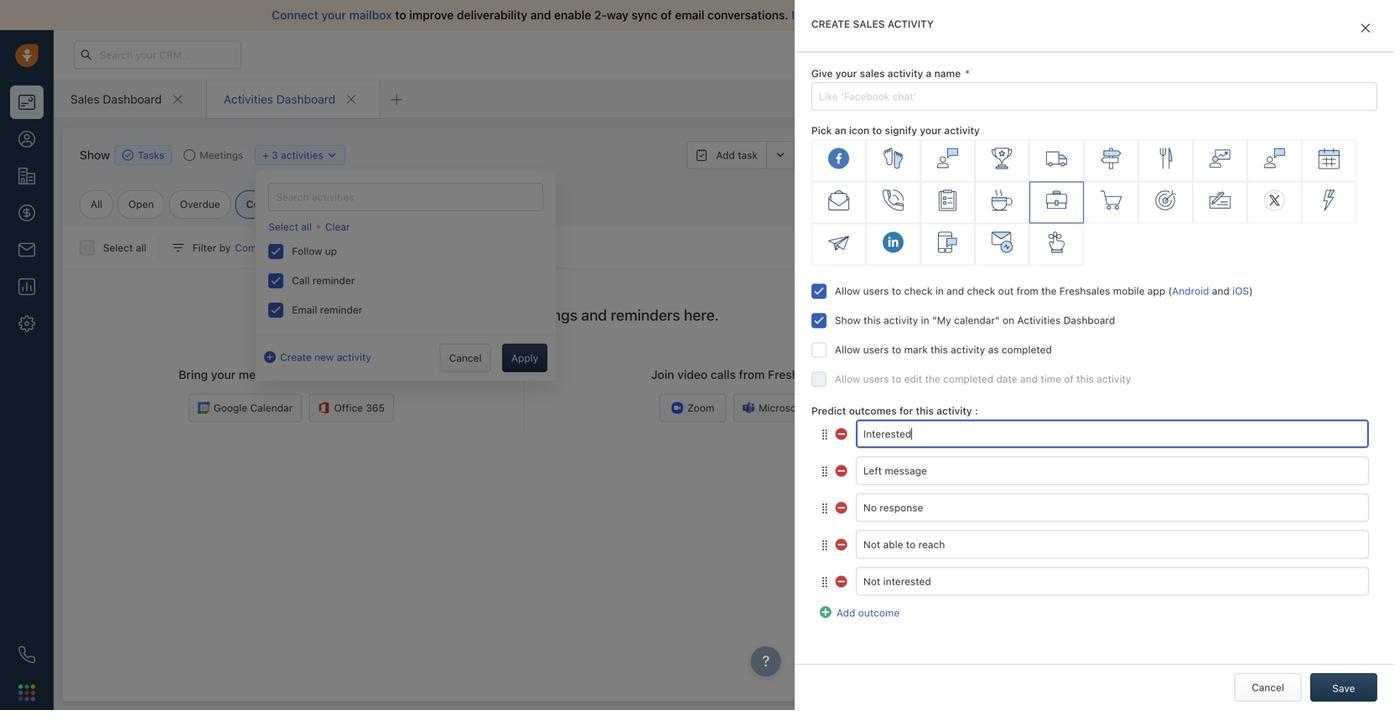 Task type: vqa. For each thing, say whether or not it's contained in the screenshot.
the days in the the expected close date closes in 4 days
no



Task type: describe. For each thing, give the bounding box(es) containing it.
configure
[[1153, 132, 1200, 143]]

create
[[811, 18, 850, 30]]

+ 3 activities
[[263, 149, 323, 161]]

create sales activity
[[811, 18, 934, 30]]

cancel button for apply
[[440, 344, 491, 372]]

select all link
[[268, 220, 312, 234]]

name
[[934, 67, 961, 79]]

give
[[811, 67, 833, 79]]

mobile
[[1113, 285, 1145, 297]]

microsoft teams button for the rightmost zoom button
[[1072, 288, 1185, 308]]

0 vertical spatial select
[[268, 221, 298, 233]]

an
[[835, 125, 846, 136]]

freshsales for bring your meetings into freshsales suite
[[317, 367, 377, 381]]

to left mark
[[892, 344, 901, 355]]

2-
[[594, 8, 607, 22]]

meetings
[[200, 149, 243, 161]]

activities dashboard
[[224, 92, 335, 106]]

ends
[[987, 49, 1009, 60]]

this left the "my
[[864, 314, 881, 326]]

this right mark
[[931, 344, 948, 355]]

add for add task
[[716, 149, 735, 161]]

0 horizontal spatial all
[[136, 242, 146, 254]]

1 vertical spatial select
[[103, 242, 133, 254]]

date inside tab panel
[[996, 373, 1017, 385]]

open
[[128, 198, 154, 210]]

in for "my
[[921, 314, 929, 326]]

import all your sales data link
[[791, 8, 934, 22]]

edit
[[904, 373, 922, 385]]

configure widgets
[[1153, 132, 1240, 143]]

all
[[91, 198, 102, 210]]

( inside tab panel
[[1168, 285, 1172, 297]]

email
[[675, 8, 704, 22]]

2 horizontal spatial dashboard
[[1064, 314, 1115, 326]]

view activity goals link
[[862, 202, 969, 216]]

2 horizontal spatial all
[[831, 8, 844, 22]]

+
[[263, 149, 269, 161]]

1 horizontal spatial zoom button
[[1001, 288, 1068, 308]]

1 vertical spatial in
[[935, 285, 944, 297]]

connect your mailbox to improve deliverability and enable 2-way sync of email conversations. import all your sales data so you don't have to start from scratch.
[[272, 8, 1152, 22]]

as
[[988, 344, 999, 355]]

android link
[[1172, 285, 1209, 297]]

0 vertical spatial select all
[[268, 221, 312, 233]]

sales right create
[[853, 18, 885, 30]]

bring
[[179, 367, 208, 381]]

out
[[998, 285, 1014, 297]]

your for bring your meetings into freshsales suite
[[211, 367, 236, 381]]

activity right the new
[[337, 351, 371, 363]]

your
[[945, 49, 965, 60]]

from inside tab panel
[[1016, 285, 1039, 297]]

office
[[334, 402, 363, 414]]

apply button
[[502, 344, 548, 372]]

sales dashboard
[[70, 92, 162, 106]]

mailbox
[[349, 8, 392, 22]]

0 horizontal spatial activities
[[224, 92, 273, 106]]

0 vertical spatial microsoft teams
[[1098, 292, 1176, 304]]

google for the rightmost google calendar button
[[1026, 236, 1060, 248]]

0 vertical spatial calendar
[[1025, 171, 1073, 185]]

0 vertical spatial microsoft
[[1098, 292, 1143, 304]]

1 vertical spatial calendar
[[1069, 214, 1111, 226]]

reminder for call reminder
[[313, 275, 355, 286]]

activity down name in the top right of the page
[[944, 125, 980, 136]]

0 horizontal spatial microsoft teams
[[759, 402, 837, 414]]

filter by
[[193, 242, 231, 254]]

"my
[[932, 314, 951, 326]]

save button
[[1310, 673, 1377, 702]]

1 horizontal spatial google calendar
[[1026, 236, 1105, 248]]

2 ui drag handle image from the top
[[820, 466, 830, 477]]

1 vertical spatial google calendar button
[[188, 394, 302, 422]]

tasks,
[[469, 306, 510, 324]]

signify
[[885, 125, 917, 136]]

filter
[[193, 242, 216, 254]]

create
[[280, 351, 312, 363]]

activity right time
[[1097, 373, 1131, 385]]

freshsales inside tab panel
[[1059, 285, 1110, 297]]

way
[[607, 8, 629, 22]]

completed for completed date
[[235, 242, 287, 254]]

0 horizontal spatial microsoft
[[759, 402, 804, 414]]

Search your CRM... text field
[[74, 41, 241, 69]]

for inside tab panel
[[899, 405, 913, 416]]

predict
[[811, 405, 846, 416]]

send email image
[[1237, 50, 1249, 61]]

allow users to check in and check out from the freshsales mobile app ( android and ios )
[[835, 285, 1253, 297]]

improve
[[409, 8, 454, 22]]

plus filled image
[[820, 604, 833, 617]]

your for find your upcoming tasks, meetings and reminders here.
[[362, 306, 393, 324]]

0 horizontal spatial calendar
[[250, 402, 293, 414]]

allow for allow users to edit the completed date and time of this activity
[[835, 373, 860, 385]]

deliverability
[[457, 8, 527, 22]]

and up the "my
[[947, 285, 964, 297]]

save
[[1332, 682, 1355, 694]]

clear link
[[325, 220, 350, 234]]

activity left "as"
[[951, 344, 985, 355]]

1 horizontal spatial calendar
[[1063, 236, 1105, 248]]

13:00
[[1005, 407, 1032, 419]]

ui drag handle image
[[820, 539, 830, 551]]

microsoft teams button for the bottommost zoom button
[[733, 394, 846, 422]]

1 vertical spatial completed
[[943, 373, 993, 385]]

Search activities text field
[[268, 183, 543, 211]]

3 ui drag handle image from the top
[[820, 502, 830, 514]]

calendar"
[[954, 314, 1000, 326]]

sales down create sales activity
[[860, 67, 885, 79]]

1 horizontal spatial completed
[[1002, 344, 1052, 355]]

so
[[934, 8, 947, 22]]

0 horizontal spatial (
[[303, 198, 307, 210]]

08
[[1005, 353, 1020, 367]]

show for show
[[80, 148, 110, 162]]

of inside tab panel
[[1064, 373, 1074, 385]]

suite for join video calls from freshsales suite
[[831, 367, 859, 381]]

reminders
[[611, 306, 680, 324]]

clear
[[325, 221, 350, 233]]

users for mark
[[863, 344, 889, 355]]

) inside tab panel
[[1249, 285, 1253, 297]]

icon
[[849, 125, 869, 136]]

activity left :
[[937, 405, 972, 416]]

office 365 button
[[309, 394, 394, 422]]

email reminder
[[292, 304, 362, 316]]

users for check
[[863, 285, 889, 297]]

phone element
[[10, 638, 44, 671]]

1 vertical spatial google calendar
[[214, 402, 293, 414]]

0 vertical spatial teams
[[1145, 292, 1176, 304]]

explore
[[1087, 49, 1123, 60]]

connect your calendar
[[1001, 214, 1111, 226]]

import
[[791, 8, 828, 22]]

here.
[[684, 306, 719, 324]]

+ 3 activities button
[[255, 145, 345, 165]]

join
[[651, 367, 674, 381]]

date inside button
[[290, 242, 311, 254]]

have
[[1005, 8, 1031, 22]]

app
[[1148, 285, 1165, 297]]

sales
[[70, 92, 100, 106]]

4 ui drag handle image from the top
[[820, 576, 830, 588]]

cancel for save
[[1252, 682, 1284, 693]]

google for the bottommost google calendar button
[[214, 402, 247, 414]]

to right icon
[[872, 125, 882, 136]]

and left reminders
[[581, 306, 607, 324]]

dashboard for sales dashboard
[[103, 92, 162, 106]]

add outcome
[[837, 607, 900, 619]]

connect for connect your mailbox to improve deliverability and enable 2-way sync of email conversations. import all your sales data so you don't have to start from scratch.
[[272, 8, 318, 22]]

add task
[[716, 149, 758, 161]]

ios link
[[1232, 285, 1249, 297]]

conversations.
[[707, 8, 788, 22]]

find your upcoming tasks, meetings and reminders here.
[[329, 306, 719, 324]]

and left ios link
[[1212, 285, 1230, 297]]

apply
[[511, 352, 538, 364]]

0 horizontal spatial the
[[925, 373, 940, 385]]

scratch.
[[1107, 8, 1152, 22]]

0 horizontal spatial for
[[334, 242, 347, 254]]

08 mar
[[1005, 353, 1045, 367]]

your up more
[[920, 125, 941, 136]]

start
[[1049, 8, 1075, 22]]

tab panel containing create sales activity
[[795, 0, 1394, 710]]

0 horizontal spatial teams
[[806, 402, 837, 414]]

0
[[307, 198, 314, 210]]

1 horizontal spatial all
[[301, 221, 312, 233]]

dialog containing create sales activity
[[795, 0, 1394, 710]]



Task type: locate. For each thing, give the bounding box(es) containing it.
date down 08
[[996, 373, 1017, 385]]

0 vertical spatial completed
[[1002, 344, 1052, 355]]

select all
[[268, 221, 312, 233], [103, 242, 146, 254]]

completed right by
[[235, 242, 287, 254]]

1 vertical spatial microsoft teams
[[759, 402, 837, 414]]

into
[[293, 367, 314, 381]]

activity
[[888, 18, 934, 30], [888, 67, 923, 79], [944, 125, 980, 136], [904, 203, 940, 215], [884, 314, 918, 326], [951, 344, 985, 355], [337, 351, 371, 363], [1097, 373, 1131, 385], [937, 405, 972, 416]]

0 horizontal spatial google
[[214, 402, 247, 414]]

1 horizontal spatial cancel
[[1252, 682, 1284, 693]]

calls
[[711, 367, 736, 381]]

1 horizontal spatial from
[[1016, 285, 1039, 297]]

0 vertical spatial connect
[[272, 8, 318, 22]]

plans
[[1126, 49, 1152, 60]]

reminder
[[313, 275, 355, 286], [320, 304, 362, 316]]

days
[[1034, 49, 1055, 60]]

users up outcomes
[[863, 373, 889, 385]]

check left out
[[967, 285, 995, 297]]

0 horizontal spatial )
[[314, 198, 318, 210]]

meetings up apply
[[514, 306, 578, 324]]

show inside tab panel
[[835, 314, 861, 326]]

users down view
[[863, 285, 889, 297]]

and
[[531, 8, 551, 22], [947, 285, 964, 297], [1212, 285, 1230, 297], [581, 306, 607, 324], [1020, 373, 1038, 385]]

ios
[[1232, 285, 1249, 297]]

zoom for the rightmost zoom button
[[1029, 292, 1056, 304]]

tasks
[[138, 149, 164, 161]]

google down "connect your calendar"
[[1026, 236, 1060, 248]]

0 horizontal spatial connect
[[272, 8, 318, 22]]

0 horizontal spatial from
[[739, 367, 765, 381]]

2 minus filled image from the top
[[835, 499, 849, 513]]

0 vertical spatial meetings
[[514, 306, 578, 324]]

+ 3 activities link
[[263, 147, 338, 163]]

1 horizontal spatial the
[[1041, 285, 1057, 297]]

1 horizontal spatial date
[[996, 373, 1017, 385]]

None text field
[[856, 419, 1369, 448], [856, 567, 1369, 596], [856, 419, 1369, 448], [856, 567, 1369, 596]]

0 vertical spatial )
[[314, 198, 318, 210]]

cancel button left save button
[[1234, 673, 1302, 702]]

select down "open"
[[103, 242, 133, 254]]

your for connect your mailbox to improve deliverability and enable 2-way sync of email conversations. import all your sales data so you don't have to start from scratch.
[[321, 8, 346, 22]]

add for add outcome
[[837, 607, 855, 619]]

1 allow from the top
[[835, 285, 860, 297]]

bring your meetings into freshsales suite
[[179, 367, 408, 381]]

activity right view
[[904, 203, 940, 215]]

connect left mailbox
[[272, 8, 318, 22]]

your for give your sales activity a name
[[836, 67, 857, 79]]

in left the "my
[[921, 314, 929, 326]]

mar
[[1023, 353, 1045, 367]]

2 suite from the left
[[831, 367, 859, 381]]

2 vertical spatial all
[[136, 242, 146, 254]]

on
[[1003, 314, 1014, 326]]

minus filled image up add outcome "link"
[[835, 573, 849, 587]]

to right mailbox
[[395, 8, 406, 22]]

down image
[[326, 150, 338, 161]]

cancel inside tab panel
[[1252, 682, 1284, 693]]

my
[[1005, 171, 1022, 185]]

google calendar button down bring your meetings into freshsales suite
[[188, 394, 302, 422]]

0 vertical spatial cancel
[[449, 352, 482, 364]]

0 horizontal spatial freshsales
[[317, 367, 377, 381]]

1 horizontal spatial microsoft teams button
[[1072, 288, 1185, 308]]

from right calls at bottom right
[[739, 367, 765, 381]]

:
[[975, 405, 978, 416]]

0 vertical spatial google
[[1026, 236, 1060, 248]]

from right out
[[1016, 285, 1039, 297]]

the
[[1041, 285, 1057, 297], [925, 373, 940, 385]]

1 horizontal spatial show
[[835, 314, 861, 326]]

to
[[395, 8, 406, 22], [1034, 8, 1045, 22], [872, 125, 882, 136], [892, 285, 901, 297], [892, 344, 901, 355], [892, 373, 901, 385]]

reminder for email reminder
[[320, 304, 362, 316]]

1 vertical spatial minus filled image
[[835, 536, 849, 550]]

you
[[950, 8, 970, 22]]

add right plus filled 'icon'
[[837, 607, 855, 619]]

mark
[[904, 344, 928, 355]]

zoom for the bottommost zoom button
[[687, 402, 714, 414]]

select all down "open"
[[103, 242, 146, 254]]

1 vertical spatial calendar
[[250, 402, 293, 414]]

cancel left save button
[[1252, 682, 1284, 693]]

activities inside tab panel
[[1017, 314, 1061, 326]]

suite for bring your meetings into freshsales suite
[[380, 367, 408, 381]]

1 vertical spatial allow
[[835, 344, 860, 355]]

to up allow users to mark this activity as completed
[[892, 285, 901, 297]]

meeting
[[850, 149, 888, 161]]

meetings down "create"
[[239, 367, 290, 381]]

1 vertical spatial cancel button
[[1234, 673, 1302, 702]]

call
[[292, 275, 310, 286]]

add for add meeting
[[828, 149, 847, 161]]

0 vertical spatial google calendar
[[1026, 236, 1105, 248]]

1 horizontal spatial google
[[1026, 236, 1060, 248]]

users
[[863, 285, 889, 297], [863, 344, 889, 355], [863, 373, 889, 385]]

microsoft left app
[[1098, 292, 1143, 304]]

microsoft teams button
[[1072, 288, 1185, 308], [733, 394, 846, 422]]

freshsales
[[1059, 285, 1110, 297], [317, 367, 377, 381], [768, 367, 827, 381]]

add left task
[[716, 149, 735, 161]]

minus filled image
[[835, 426, 849, 439], [835, 499, 849, 513]]

data
[[906, 8, 931, 22]]

1 vertical spatial select all
[[103, 242, 146, 254]]

configure widgets button
[[1128, 127, 1249, 148]]

show for show this activity in "my calendar" on activities dashboard
[[835, 314, 861, 326]]

your left mailbox
[[321, 8, 346, 22]]

your right import
[[847, 8, 871, 22]]

0 horizontal spatial cancel
[[449, 352, 482, 364]]

enable
[[554, 8, 591, 22]]

up
[[325, 245, 337, 257]]

0 vertical spatial google calendar button
[[1001, 232, 1115, 252]]

teams left outcomes
[[806, 402, 837, 414]]

0 vertical spatial for
[[334, 242, 347, 254]]

activity left a
[[888, 67, 923, 79]]

cancel
[[449, 352, 482, 364], [1252, 682, 1284, 693]]

show this activity in "my calendar" on activities dashboard
[[835, 314, 1115, 326]]

2 allow from the top
[[835, 344, 860, 355]]

your right "give"
[[836, 67, 857, 79]]

minus filled image
[[835, 463, 849, 476], [835, 536, 849, 550], [835, 573, 849, 587]]

this down edit
[[916, 405, 934, 416]]

your right bring
[[211, 367, 236, 381]]

3 users from the top
[[863, 373, 889, 385]]

0 horizontal spatial check
[[904, 285, 933, 297]]

zoom button up on
[[1001, 288, 1068, 308]]

1 horizontal spatial google calendar button
[[1001, 232, 1115, 252]]

1 vertical spatial all
[[301, 221, 312, 233]]

2 horizontal spatial in
[[1011, 49, 1019, 60]]

0 horizontal spatial meetings
[[239, 367, 290, 381]]

cancel down tasks,
[[449, 352, 482, 364]]

explore plans link
[[1078, 44, 1161, 65]]

1 vertical spatial google
[[214, 402, 247, 414]]

1 vertical spatial microsoft teams button
[[733, 394, 846, 422]]

1 check from the left
[[904, 285, 933, 297]]

reminder down call reminder
[[320, 304, 362, 316]]

explore plans
[[1087, 49, 1152, 60]]

all right import
[[831, 8, 844, 22]]

zoom button
[[1001, 288, 1068, 308], [659, 394, 726, 422]]

zoom right out
[[1029, 292, 1056, 304]]

users left mark
[[863, 344, 889, 355]]

2 vertical spatial in
[[921, 314, 929, 326]]

1 ui drag handle image from the top
[[820, 429, 830, 440]]

( up select all link
[[303, 198, 307, 210]]

sync
[[632, 8, 658, 22]]

follow up
[[292, 245, 337, 257]]

0 horizontal spatial completed
[[943, 373, 993, 385]]

your down 'my calendar'
[[1045, 214, 1066, 226]]

phone image
[[18, 646, 35, 663]]

completed
[[1002, 344, 1052, 355], [943, 373, 993, 385]]

0 vertical spatial zoom
[[1029, 292, 1056, 304]]

call reminder
[[292, 275, 355, 286]]

1 horizontal spatial microsoft
[[1098, 292, 1143, 304]]

0 vertical spatial reminder
[[313, 275, 355, 286]]

add inside "link"
[[837, 607, 855, 619]]

1 vertical spatial show
[[835, 314, 861, 326]]

give your sales activity a name
[[811, 67, 961, 79]]

dialog
[[795, 0, 1394, 710]]

zoom button down video
[[659, 394, 726, 422]]

for down clear link
[[334, 242, 347, 254]]

minus filled image for 2nd ui drag handle icon from the bottom
[[835, 499, 849, 513]]

Give your sales activity a name text field
[[811, 82, 1377, 111]]

microsoft
[[1098, 292, 1143, 304], [759, 402, 804, 414]]

2 vertical spatial minus filled image
[[835, 573, 849, 587]]

(
[[303, 198, 307, 210], [1168, 285, 1172, 297]]

google calendar button down "connect your calendar"
[[1001, 232, 1115, 252]]

0 horizontal spatial suite
[[380, 367, 408, 381]]

predict outcomes for this activity :
[[811, 405, 978, 416]]

None text field
[[856, 456, 1369, 485], [856, 493, 1369, 522], [856, 530, 1369, 559], [856, 456, 1369, 485], [856, 493, 1369, 522], [856, 530, 1369, 559]]

2 users from the top
[[863, 344, 889, 355]]

your right find
[[362, 306, 393, 324]]

of right "sync" at the top left of page
[[661, 8, 672, 22]]

2 check from the left
[[967, 285, 995, 297]]

in left 21
[[1011, 49, 1019, 60]]

1 vertical spatial teams
[[806, 402, 837, 414]]

cancel for apply
[[449, 352, 482, 364]]

activity up mark
[[884, 314, 918, 326]]

completed right "as"
[[1002, 344, 1052, 355]]

upcoming
[[397, 306, 465, 324]]

0 vertical spatial from
[[1078, 8, 1104, 22]]

( right app
[[1168, 285, 1172, 297]]

0 horizontal spatial of
[[661, 8, 672, 22]]

the right out
[[1041, 285, 1057, 297]]

1 minus filled image from the top
[[835, 463, 849, 476]]

dashboard for activities dashboard
[[276, 92, 335, 106]]

email
[[292, 304, 317, 316]]

meetings
[[514, 306, 578, 324], [239, 367, 290, 381]]

from right start
[[1078, 8, 1104, 22]]

overdue
[[180, 198, 220, 210]]

1 horizontal spatial connect
[[1001, 214, 1042, 226]]

view
[[878, 203, 901, 215]]

calendar down bring your meetings into freshsales suite
[[250, 402, 293, 414]]

sales left data
[[875, 8, 903, 22]]

cancel button for save
[[1234, 673, 1302, 702]]

1 horizontal spatial meetings
[[514, 306, 578, 324]]

0 vertical spatial minus filled image
[[835, 463, 849, 476]]

2 minus filled image from the top
[[835, 536, 849, 550]]

add task button
[[687, 141, 766, 169]]

completed up select all link
[[246, 198, 299, 210]]

1 vertical spatial the
[[925, 373, 940, 385]]

1 minus filled image from the top
[[835, 426, 849, 439]]

18:00
[[1005, 659, 1032, 671]]

allow for allow users to check in and check out from the freshsales mobile app ( android and ios )
[[835, 285, 860, 297]]

google down bring your meetings into freshsales suite
[[214, 402, 247, 414]]

allow for allow users to mark this activity as completed
[[835, 344, 860, 355]]

1 suite from the left
[[380, 367, 408, 381]]

suite up 365
[[380, 367, 408, 381]]

of right time
[[1064, 373, 1074, 385]]

google calendar down bring your meetings into freshsales suite
[[214, 402, 293, 414]]

activities
[[224, 92, 273, 106], [1017, 314, 1061, 326]]

goals
[[943, 203, 969, 215]]

)
[[314, 198, 318, 210], [1249, 285, 1253, 297]]

the right edit
[[925, 373, 940, 385]]

1 vertical spatial date
[[996, 373, 1017, 385]]

android
[[1172, 285, 1209, 297]]

2 vertical spatial from
[[739, 367, 765, 381]]

calendar right "my"
[[1025, 171, 1073, 185]]

1 vertical spatial )
[[1249, 285, 1253, 297]]

activity left 'so'
[[888, 18, 934, 30]]

date down select all link
[[290, 242, 311, 254]]

0 vertical spatial completed
[[246, 198, 299, 210]]

by
[[219, 242, 231, 254]]

calendar down 'my calendar'
[[1069, 214, 1111, 226]]

completed ( 0 )
[[246, 198, 318, 210]]

0 horizontal spatial show
[[80, 148, 110, 162]]

1 horizontal spatial select all
[[268, 221, 312, 233]]

show
[[80, 148, 110, 162], [835, 314, 861, 326]]

1 vertical spatial zoom button
[[659, 394, 726, 422]]

all down "open"
[[136, 242, 146, 254]]

select all up completed date button at the top left
[[268, 221, 312, 233]]

0 horizontal spatial zoom button
[[659, 394, 726, 422]]

to left edit
[[892, 373, 901, 385]]

1 horizontal spatial microsoft teams
[[1098, 292, 1176, 304]]

view activity goals
[[878, 203, 969, 215]]

0 vertical spatial allow
[[835, 285, 860, 297]]

completed for completed ( 0 )
[[246, 198, 299, 210]]

freshsales for join video calls from freshsales suite
[[768, 367, 827, 381]]

minus filled image for 4th ui drag handle icon from the bottom
[[835, 426, 849, 439]]

time
[[1041, 373, 1061, 385]]

0 vertical spatial calendar
[[1063, 236, 1105, 248]]

1 horizontal spatial dashboard
[[276, 92, 335, 106]]

0 horizontal spatial google calendar button
[[188, 394, 302, 422]]

0 horizontal spatial select all
[[103, 242, 146, 254]]

0 horizontal spatial zoom
[[687, 402, 714, 414]]

activities up +
[[224, 92, 273, 106]]

your for connect your calendar
[[1045, 214, 1066, 226]]

freshsales left mobile
[[1059, 285, 1110, 297]]

and down 08 mar
[[1020, 373, 1038, 385]]

for down edit
[[899, 405, 913, 416]]

widgets
[[1203, 132, 1240, 143]]

reminder down up
[[313, 275, 355, 286]]

sales
[[875, 8, 903, 22], [853, 18, 885, 30], [860, 67, 885, 79]]

trial
[[968, 49, 985, 60]]

what's new image
[[1274, 48, 1286, 60]]

tab panel
[[795, 0, 1394, 710]]

google calendar button
[[1001, 232, 1115, 252], [188, 394, 302, 422]]

1 vertical spatial completed
[[235, 242, 287, 254]]

add outcome link
[[820, 604, 900, 619]]

2 horizontal spatial from
[[1078, 8, 1104, 22]]

create new activity
[[280, 351, 371, 363]]

3 allow from the top
[[835, 373, 860, 385]]

connect for connect your calendar
[[1001, 214, 1042, 226]]

0 horizontal spatial google calendar
[[214, 402, 293, 414]]

cancel button down tasks,
[[440, 344, 491, 372]]

google calendar down "connect your calendar"
[[1026, 236, 1105, 248]]

don't
[[973, 8, 1002, 22]]

3 minus filled image from the top
[[835, 573, 849, 587]]

in for 21
[[1011, 49, 1019, 60]]

365
[[366, 402, 385, 414]]

0 vertical spatial the
[[1041, 285, 1057, 297]]

microsoft down join video calls from freshsales suite
[[759, 402, 804, 414]]

freshsales down the create new activity
[[317, 367, 377, 381]]

1 users from the top
[[863, 285, 889, 297]]

freshworks switcher image
[[18, 684, 35, 701]]

1 vertical spatial activities
[[1017, 314, 1061, 326]]

microsoft teams
[[1098, 292, 1176, 304], [759, 402, 837, 414]]

1 horizontal spatial zoom
[[1029, 292, 1056, 304]]

add down an
[[828, 149, 847, 161]]

2 vertical spatial users
[[863, 373, 889, 385]]

teams
[[1145, 292, 1176, 304], [806, 402, 837, 414]]

completed inside button
[[235, 242, 287, 254]]

check up the "my
[[904, 285, 933, 297]]

0 vertical spatial all
[[831, 8, 844, 22]]

0 vertical spatial of
[[661, 8, 672, 22]]

1 horizontal spatial freshsales
[[768, 367, 827, 381]]

21
[[1022, 49, 1032, 60]]

users for edit
[[863, 373, 889, 385]]

0 vertical spatial activities
[[224, 92, 273, 106]]

1 vertical spatial from
[[1016, 285, 1039, 297]]

connect down "my"
[[1001, 214, 1042, 226]]

dashboard up the activities
[[276, 92, 335, 106]]

and left enable
[[531, 8, 551, 22]]

cancel button
[[440, 344, 491, 372], [1234, 673, 1302, 702]]

suite up predict
[[831, 367, 859, 381]]

0 vertical spatial users
[[863, 285, 889, 297]]

task
[[738, 149, 758, 161]]

this right time
[[1076, 373, 1094, 385]]

completed date button
[[231, 241, 334, 255]]

ui drag handle image
[[820, 429, 830, 440], [820, 466, 830, 477], [820, 502, 830, 514], [820, 576, 830, 588]]

activities down allow users to check in and check out from the freshsales mobile app ( android and ios )
[[1017, 314, 1061, 326]]

minus filled image down predict
[[835, 463, 849, 476]]

completed date
[[235, 242, 311, 254]]

in up the "my
[[935, 285, 944, 297]]

to left start
[[1034, 8, 1045, 22]]

1 horizontal spatial select
[[268, 221, 298, 233]]

1 vertical spatial minus filled image
[[835, 499, 849, 513]]

0 vertical spatial microsoft teams button
[[1072, 288, 1185, 308]]

16:00
[[1005, 558, 1032, 570]]

teams right mobile
[[1145, 292, 1176, 304]]



